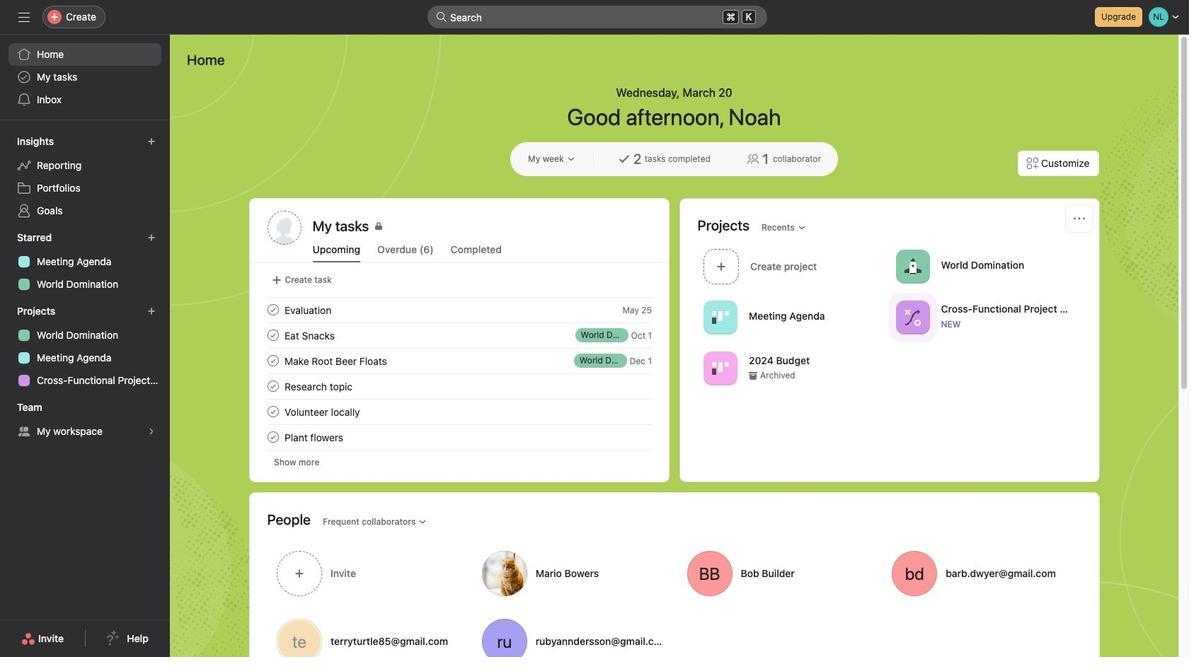 Task type: locate. For each thing, give the bounding box(es) containing it.
1 vertical spatial mark complete image
[[264, 353, 281, 370]]

teams element
[[0, 395, 170, 446]]

1 mark complete image from the top
[[264, 327, 281, 344]]

5 mark complete checkbox from the top
[[264, 404, 281, 421]]

line_and_symbols image
[[904, 309, 921, 326]]

mark complete image
[[264, 327, 281, 344], [264, 353, 281, 370]]

hide sidebar image
[[18, 11, 30, 23]]

0 vertical spatial mark complete image
[[264, 327, 281, 344]]

4 list item from the top
[[250, 374, 669, 399]]

projects element
[[0, 299, 170, 395]]

4 mark complete checkbox from the top
[[264, 378, 281, 395]]

mark complete checkbox for 5th list item
[[264, 429, 281, 446]]

see details, my workspace image
[[147, 428, 156, 436]]

5 list item from the top
[[250, 425, 669, 450]]

3 mark complete checkbox from the top
[[264, 353, 281, 370]]

add profile photo image
[[267, 211, 301, 245]]

mark complete checkbox for first list item from the top of the page
[[264, 302, 281, 319]]

new project or portfolio image
[[147, 307, 156, 316]]

new insights image
[[147, 137, 156, 146]]

starred element
[[0, 225, 170, 299]]

2 mark complete image from the top
[[264, 353, 281, 370]]

mark complete image
[[264, 302, 281, 319], [264, 378, 281, 395], [264, 404, 281, 421], [264, 429, 281, 446]]

2 mark complete checkbox from the top
[[264, 327, 281, 344]]

mark complete checkbox for fourth list item from the top
[[264, 378, 281, 395]]

3 mark complete image from the top
[[264, 404, 281, 421]]

rocket image
[[904, 258, 921, 275]]

list item
[[250, 297, 669, 323], [250, 323, 669, 348], [250, 348, 669, 374], [250, 374, 669, 399], [250, 425, 669, 450]]

Mark complete checkbox
[[264, 302, 281, 319], [264, 327, 281, 344], [264, 353, 281, 370], [264, 378, 281, 395], [264, 404, 281, 421], [264, 429, 281, 446]]

None field
[[428, 6, 767, 28]]

6 mark complete checkbox from the top
[[264, 429, 281, 446]]

2 mark complete image from the top
[[264, 378, 281, 395]]

mark complete image for 3rd list item from the bottom
[[264, 353, 281, 370]]

mark complete image for fourth list item from the bottom
[[264, 327, 281, 344]]

1 mark complete checkbox from the top
[[264, 302, 281, 319]]



Task type: describe. For each thing, give the bounding box(es) containing it.
2 list item from the top
[[250, 323, 669, 348]]

1 list item from the top
[[250, 297, 669, 323]]

4 mark complete image from the top
[[264, 429, 281, 446]]

mark complete checkbox for 3rd list item from the bottom
[[264, 353, 281, 370]]

actions image
[[1074, 213, 1085, 224]]

board image
[[712, 309, 729, 326]]

3 list item from the top
[[250, 348, 669, 374]]

add items to starred image
[[147, 234, 156, 242]]

board image
[[712, 360, 729, 377]]

mark complete checkbox for fourth list item from the bottom
[[264, 327, 281, 344]]

1 mark complete image from the top
[[264, 302, 281, 319]]

Search tasks, projects, and more text field
[[428, 6, 767, 28]]

prominent image
[[436, 11, 447, 23]]

global element
[[0, 35, 170, 120]]

insights element
[[0, 129, 170, 225]]



Task type: vqa. For each thing, say whether or not it's contained in the screenshot.
bottommost Mark complete image
yes



